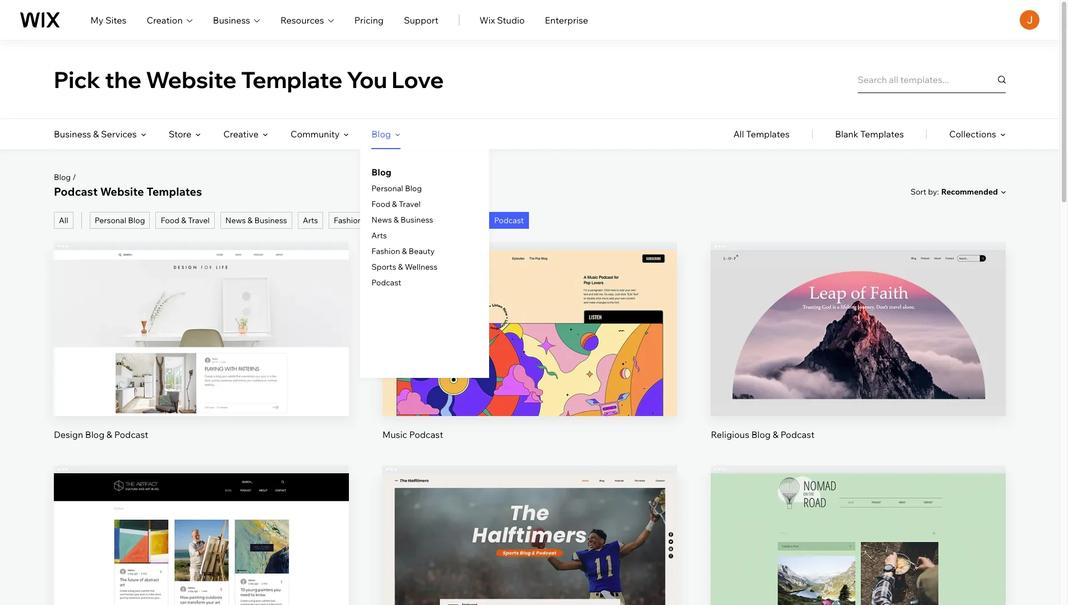 Task type: describe. For each thing, give the bounding box(es) containing it.
pricing
[[355, 14, 384, 26]]

1 horizontal spatial wellness
[[446, 216, 479, 226]]

wix studio link
[[480, 13, 525, 27]]

wellness inside 'blog personal blog food & travel news & business arts fashion & beauty sports & wellness podcast'
[[405, 262, 438, 272]]

creation button
[[147, 13, 193, 27]]

you
[[347, 65, 388, 93]]

templates for blank templates
[[861, 129, 905, 140]]

music podcast
[[383, 429, 444, 441]]

wix
[[480, 14, 495, 26]]

0 horizontal spatial news
[[226, 216, 246, 226]]

0 horizontal spatial fashion
[[334, 216, 363, 226]]

blog /
[[54, 172, 76, 182]]

categories by subject element
[[54, 119, 490, 378]]

blank templates
[[836, 129, 905, 140]]

0 horizontal spatial personal blog link
[[90, 212, 150, 229]]

edit button for podcast website templates - music podcast image
[[504, 303, 557, 330]]

edit for 'edit' button within music podcast group
[[522, 311, 539, 322]]

& inside group
[[773, 429, 779, 441]]

blog link for blog personal blog food & travel news & business arts fashion & beauty sports & wellness podcast
[[372, 166, 392, 179]]

news inside 'blog personal blog food & travel news & business arts fashion & beauty sports & wellness podcast'
[[372, 215, 392, 225]]

studio
[[497, 14, 525, 26]]

podcast website templates - sports blog & podcast image
[[383, 474, 678, 606]]

blog personal blog food & travel news & business arts fashion & beauty sports & wellness podcast
[[372, 167, 438, 288]]

sports & wellness
[[413, 216, 479, 226]]

design blog & podcast group
[[54, 243, 349, 441]]

edit button for podcast website templates - design blog & podcast image
[[175, 303, 228, 330]]

1 horizontal spatial news & business link
[[372, 215, 434, 225]]

1 horizontal spatial website
[[146, 65, 237, 93]]

view button for 'edit' button for podcast website templates - travel blog & podcast image
[[832, 564, 886, 591]]

blank
[[836, 129, 859, 140]]

enterprise
[[545, 14, 589, 26]]

business button
[[213, 13, 260, 27]]

religious blog & podcast group
[[711, 243, 1007, 441]]

blog inside group
[[752, 429, 771, 441]]

edit for 'edit' button related to podcast website templates - art blog & podcast image
[[193, 534, 210, 545]]

sort
[[911, 187, 927, 197]]

1 vertical spatial arts link
[[372, 231, 387, 241]]

blog inside group
[[85, 429, 105, 441]]

wix studio
[[480, 14, 525, 26]]

fashion inside 'blog personal blog food & travel news & business arts fashion & beauty sports & wellness podcast'
[[372, 246, 400, 257]]

edit button for podcast website templates - religious blog & podcast image
[[832, 303, 886, 330]]

podcast inside religious blog & podcast group
[[781, 429, 815, 441]]

profile image image
[[1021, 10, 1040, 30]]

view for view popup button within the 'design blog & podcast' group
[[191, 349, 212, 360]]

creative
[[224, 129, 259, 140]]

all templates
[[734, 129, 790, 140]]

music podcast group
[[383, 243, 678, 441]]

edit button for podcast website templates - art blog & podcast image
[[175, 526, 228, 553]]

1 horizontal spatial personal blog link
[[372, 184, 422, 194]]

edit for the podcast website templates - sports blog & podcast 'image''s 'edit' button
[[522, 534, 539, 545]]

resources
[[281, 14, 324, 26]]

pick
[[54, 65, 101, 93]]

sites
[[106, 14, 127, 26]]

by:
[[929, 187, 940, 197]]

personal inside 'blog personal blog food & travel news & business arts fashion & beauty sports & wellness podcast'
[[372, 184, 404, 194]]

design
[[54, 429, 83, 441]]

pick the website template you love
[[54, 65, 444, 93]]

food inside 'blog personal blog food & travel news & business arts fashion & beauty sports & wellness podcast'
[[372, 199, 391, 209]]

business & services
[[54, 129, 137, 140]]

edit for 'edit' button for podcast website templates - travel blog & podcast image
[[851, 534, 867, 545]]

business inside news & business link
[[255, 216, 287, 226]]



Task type: locate. For each thing, give the bounding box(es) containing it.
store
[[169, 129, 192, 140]]

1 vertical spatial podcast link
[[372, 278, 402, 288]]

business inside the business dropdown button
[[213, 14, 250, 26]]

podcast website templates - art blog & podcast image
[[54, 474, 349, 606]]

0 vertical spatial arts
[[303, 216, 318, 226]]

0 vertical spatial all
[[734, 129, 745, 140]]

1 horizontal spatial food
[[372, 199, 391, 209]]

wellness
[[446, 216, 479, 226], [405, 262, 438, 272]]

edit button for podcast website templates - travel blog & podcast image
[[832, 526, 886, 553]]

None search field
[[858, 66, 1007, 93]]

1 vertical spatial beauty
[[409, 246, 435, 257]]

podcast link inside "categories by subject" element
[[372, 278, 402, 288]]

blog link for blog /
[[54, 172, 71, 182]]

view button for 'edit' button within 'design blog & podcast' group
[[175, 341, 228, 368]]

view for view popup button within the religious blog & podcast group
[[849, 349, 869, 360]]

edit button inside religious blog & podcast group
[[832, 303, 886, 330]]

0 horizontal spatial travel
[[188, 216, 210, 226]]

view for the podcast website templates - sports blog & podcast 'image''s 'edit' button's view popup button
[[520, 572, 541, 584]]

sports inside 'blog personal blog food & travel news & business arts fashion & beauty sports & wellness podcast'
[[372, 262, 396, 272]]

all for all
[[59, 216, 68, 226]]

view button for the podcast website templates - sports blog & podcast 'image''s 'edit' button
[[504, 564, 557, 591]]

community
[[291, 129, 340, 140]]

edit button inside 'design blog & podcast' group
[[175, 303, 228, 330]]

blank templates link
[[836, 119, 905, 149]]

1 vertical spatial website
[[100, 185, 144, 199]]

1 vertical spatial wellness
[[405, 262, 438, 272]]

sports & wellness link inside "categories by subject" element
[[372, 262, 438, 272]]

1 vertical spatial fashion
[[372, 246, 400, 257]]

0 vertical spatial personal blog link
[[372, 184, 422, 194]]

my sites link
[[91, 13, 127, 27]]

personal blog
[[95, 216, 145, 226]]

beauty
[[371, 216, 397, 226], [409, 246, 435, 257]]

0 vertical spatial travel
[[399, 199, 421, 209]]

religious
[[711, 429, 750, 441]]

arts link down fashion & beauty
[[372, 231, 387, 241]]

pricing link
[[355, 13, 384, 27]]

templates for all templates
[[747, 129, 790, 140]]

0 vertical spatial arts link
[[298, 212, 323, 229]]

1 horizontal spatial all
[[734, 129, 745, 140]]

view for view popup button for 'edit' button related to podcast website templates - art blog & podcast image
[[191, 572, 212, 584]]

sports
[[413, 216, 438, 226], [372, 262, 396, 272]]

0 vertical spatial website
[[146, 65, 237, 93]]

services
[[101, 129, 137, 140]]

website up store
[[146, 65, 237, 93]]

1 vertical spatial personal
[[95, 216, 126, 226]]

2 horizontal spatial templates
[[861, 129, 905, 140]]

view inside religious blog & podcast group
[[849, 349, 869, 360]]

podcast inside 'design blog & podcast' group
[[114, 429, 148, 441]]

0 vertical spatial wellness
[[446, 216, 479, 226]]

the
[[105, 65, 142, 93]]

love
[[392, 65, 444, 93]]

0 horizontal spatial food
[[161, 216, 180, 226]]

support
[[404, 14, 439, 26]]

travel
[[399, 199, 421, 209], [188, 216, 210, 226]]

blog link up fashion & beauty
[[372, 166, 392, 179]]

food
[[372, 199, 391, 209], [161, 216, 180, 226]]

podcast link
[[489, 212, 529, 229], [372, 278, 402, 288]]

edit for 'edit' button inside religious blog & podcast group
[[851, 311, 867, 322]]

travel inside 'blog personal blog food & travel news & business arts fashion & beauty sports & wellness podcast'
[[399, 199, 421, 209]]

my
[[91, 14, 104, 26]]

1 horizontal spatial templates
[[747, 129, 790, 140]]

1 horizontal spatial blog link
[[372, 166, 392, 179]]

all
[[734, 129, 745, 140], [59, 216, 68, 226]]

website up personal blog
[[100, 185, 144, 199]]

design blog & podcast
[[54, 429, 148, 441]]

0 horizontal spatial personal
[[95, 216, 126, 226]]

view for view popup button associated with 'edit' button for podcast website templates - travel blog & podcast image
[[849, 572, 869, 584]]

1 horizontal spatial podcast link
[[489, 212, 529, 229]]

view inside 'design blog & podcast' group
[[191, 349, 212, 360]]

podcast
[[54, 185, 98, 199], [495, 216, 524, 226], [372, 278, 402, 288], [114, 429, 148, 441], [410, 429, 444, 441], [781, 429, 815, 441]]

resources button
[[281, 13, 334, 27]]

0 vertical spatial sports
[[413, 216, 438, 226]]

news & business
[[226, 216, 287, 226]]

1 vertical spatial food & travel link
[[156, 212, 215, 229]]

arts inside 'blog personal blog food & travel news & business arts fashion & beauty sports & wellness podcast'
[[372, 231, 387, 241]]

food & travel
[[161, 216, 210, 226]]

personal blog link
[[372, 184, 422, 194], [90, 212, 150, 229]]

1 vertical spatial fashion & beauty link
[[372, 246, 435, 257]]

1 vertical spatial travel
[[188, 216, 210, 226]]

business inside 'blog personal blog food & travel news & business arts fashion & beauty sports & wellness podcast'
[[401, 215, 434, 225]]

1 horizontal spatial personal
[[372, 184, 404, 194]]

0 vertical spatial fashion
[[334, 216, 363, 226]]

0 horizontal spatial arts link
[[298, 212, 323, 229]]

personal blog link up fashion & beauty
[[372, 184, 422, 194]]

food right personal blog
[[161, 216, 180, 226]]

edit for 'edit' button within 'design blog & podcast' group
[[193, 311, 210, 322]]

/
[[73, 172, 76, 182]]

view button inside 'design blog & podcast' group
[[175, 341, 228, 368]]

arts link
[[298, 212, 323, 229], [372, 231, 387, 241]]

&
[[93, 129, 99, 140], [392, 199, 397, 209], [394, 215, 399, 225], [181, 216, 186, 226], [248, 216, 253, 226], [364, 216, 369, 226], [439, 216, 444, 226], [402, 246, 407, 257], [398, 262, 403, 272], [107, 429, 112, 441], [773, 429, 779, 441]]

edit button inside music podcast group
[[504, 303, 557, 330]]

1 vertical spatial sports
[[372, 262, 396, 272]]

personal blog link down podcast website templates
[[90, 212, 150, 229]]

Search search field
[[858, 66, 1007, 93]]

personal
[[372, 184, 404, 194], [95, 216, 126, 226]]

view button
[[175, 341, 228, 368], [504, 341, 557, 368], [832, 341, 886, 368], [175, 564, 228, 591], [504, 564, 557, 591], [832, 564, 886, 591]]

1 horizontal spatial news
[[372, 215, 392, 225]]

arts down fashion & beauty
[[372, 231, 387, 241]]

view inside music podcast group
[[520, 349, 541, 360]]

religious blog & podcast
[[711, 429, 815, 441]]

view button inside religious blog & podcast group
[[832, 341, 886, 368]]

edit button
[[175, 303, 228, 330], [504, 303, 557, 330], [832, 303, 886, 330], [175, 526, 228, 553], [504, 526, 557, 553], [832, 526, 886, 553]]

0 vertical spatial food
[[372, 199, 391, 209]]

arts
[[303, 216, 318, 226], [372, 231, 387, 241]]

news
[[372, 215, 392, 225], [226, 216, 246, 226]]

1 horizontal spatial travel
[[399, 199, 421, 209]]

0 horizontal spatial news & business link
[[221, 212, 292, 229]]

1 horizontal spatial arts link
[[372, 231, 387, 241]]

arts link right 'news & business'
[[298, 212, 323, 229]]

0 horizontal spatial templates
[[147, 185, 202, 199]]

edit button for the podcast website templates - sports blog & podcast 'image'
[[504, 526, 557, 553]]

podcast website templates
[[54, 185, 202, 199]]

personal up fashion & beauty
[[372, 184, 404, 194]]

podcast website templates - travel blog & podcast image
[[711, 474, 1007, 606]]

beauty inside 'blog personal blog food & travel news & business arts fashion & beauty sports & wellness podcast'
[[409, 246, 435, 257]]

view button for 'edit' button within music podcast group
[[504, 341, 557, 368]]

1 horizontal spatial arts
[[372, 231, 387, 241]]

categories. use the left and right arrow keys to navigate the menu element
[[0, 119, 1060, 378]]

0 vertical spatial personal
[[372, 184, 404, 194]]

template
[[241, 65, 343, 93]]

podcast inside 'blog personal blog food & travel news & business arts fashion & beauty sports & wellness podcast'
[[372, 278, 402, 288]]

edit inside 'design blog & podcast' group
[[193, 311, 210, 322]]

0 horizontal spatial sports
[[372, 262, 396, 272]]

personal down podcast website templates
[[95, 216, 126, 226]]

blog link
[[372, 166, 392, 179], [54, 172, 71, 182]]

1 horizontal spatial food & travel link
[[372, 199, 421, 209]]

0 horizontal spatial wellness
[[405, 262, 438, 272]]

0 vertical spatial fashion & beauty link
[[329, 212, 402, 229]]

podcast website templates - design blog & podcast image
[[54, 250, 349, 416]]

view for view popup button inside the music podcast group
[[520, 349, 541, 360]]

enterprise link
[[545, 13, 589, 27]]

view button for 'edit' button related to podcast website templates - art blog & podcast image
[[175, 564, 228, 591]]

1 vertical spatial food
[[161, 216, 180, 226]]

sort by:
[[911, 187, 940, 197]]

0 horizontal spatial website
[[100, 185, 144, 199]]

1 vertical spatial arts
[[372, 231, 387, 241]]

food up fashion & beauty
[[372, 199, 391, 209]]

news & business link
[[221, 212, 292, 229], [372, 215, 434, 225]]

fashion
[[334, 216, 363, 226], [372, 246, 400, 257]]

1 vertical spatial personal blog link
[[90, 212, 150, 229]]

fashion & beauty
[[334, 216, 397, 226]]

business
[[213, 14, 250, 26], [54, 129, 91, 140], [401, 215, 434, 225], [255, 216, 287, 226]]

0 horizontal spatial podcast link
[[372, 278, 402, 288]]

recommended
[[942, 187, 999, 197]]

0 horizontal spatial blog link
[[54, 172, 71, 182]]

0 horizontal spatial all
[[59, 216, 68, 226]]

support link
[[404, 13, 439, 27]]

view button for 'edit' button inside religious blog & podcast group
[[832, 341, 886, 368]]

podcast inside music podcast group
[[410, 429, 444, 441]]

blog link left /
[[54, 172, 71, 182]]

music
[[383, 429, 408, 441]]

all link
[[54, 212, 73, 229]]

0 vertical spatial beauty
[[371, 216, 397, 226]]

0 vertical spatial podcast link
[[489, 212, 529, 229]]

edit inside religious blog & podcast group
[[851, 311, 867, 322]]

1 horizontal spatial beauty
[[409, 246, 435, 257]]

collections
[[950, 129, 997, 140]]

1 vertical spatial all
[[59, 216, 68, 226]]

& inside group
[[107, 429, 112, 441]]

view
[[191, 349, 212, 360], [520, 349, 541, 360], [849, 349, 869, 360], [191, 572, 212, 584], [520, 572, 541, 584], [849, 572, 869, 584]]

1 horizontal spatial sports
[[413, 216, 438, 226]]

1 horizontal spatial fashion
[[372, 246, 400, 257]]

podcast website templates - music podcast image
[[383, 250, 678, 416]]

view button inside music podcast group
[[504, 341, 557, 368]]

templates
[[747, 129, 790, 140], [861, 129, 905, 140], [147, 185, 202, 199]]

fashion & beauty link
[[329, 212, 402, 229], [372, 246, 435, 257]]

podcast website templates - religious blog & podcast image
[[711, 250, 1007, 416]]

all for all templates
[[734, 129, 745, 140]]

blog
[[372, 129, 391, 140], [372, 167, 392, 178], [54, 172, 71, 182], [405, 184, 422, 194], [128, 216, 145, 226], [85, 429, 105, 441], [752, 429, 771, 441]]

0 horizontal spatial food & travel link
[[156, 212, 215, 229]]

generic categories element
[[734, 119, 1007, 149]]

0 horizontal spatial beauty
[[371, 216, 397, 226]]

all templates link
[[734, 119, 790, 149]]

0 vertical spatial food & travel link
[[372, 199, 421, 209]]

arts right 'news & business'
[[303, 216, 318, 226]]

website
[[146, 65, 237, 93], [100, 185, 144, 199]]

edit inside music podcast group
[[522, 311, 539, 322]]

creation
[[147, 14, 183, 26]]

food & travel link
[[372, 199, 421, 209], [156, 212, 215, 229]]

0 horizontal spatial arts
[[303, 216, 318, 226]]

0 vertical spatial sports & wellness link
[[408, 212, 484, 229]]

edit
[[193, 311, 210, 322], [522, 311, 539, 322], [851, 311, 867, 322], [193, 534, 210, 545], [522, 534, 539, 545], [851, 534, 867, 545]]

all inside 'generic categories' element
[[734, 129, 745, 140]]

my sites
[[91, 14, 127, 26]]

1 vertical spatial sports & wellness link
[[372, 262, 438, 272]]

sports & wellness link
[[408, 212, 484, 229], [372, 262, 438, 272]]



Task type: vqa. For each thing, say whether or not it's contained in the screenshot.
the How do I create a website?
no



